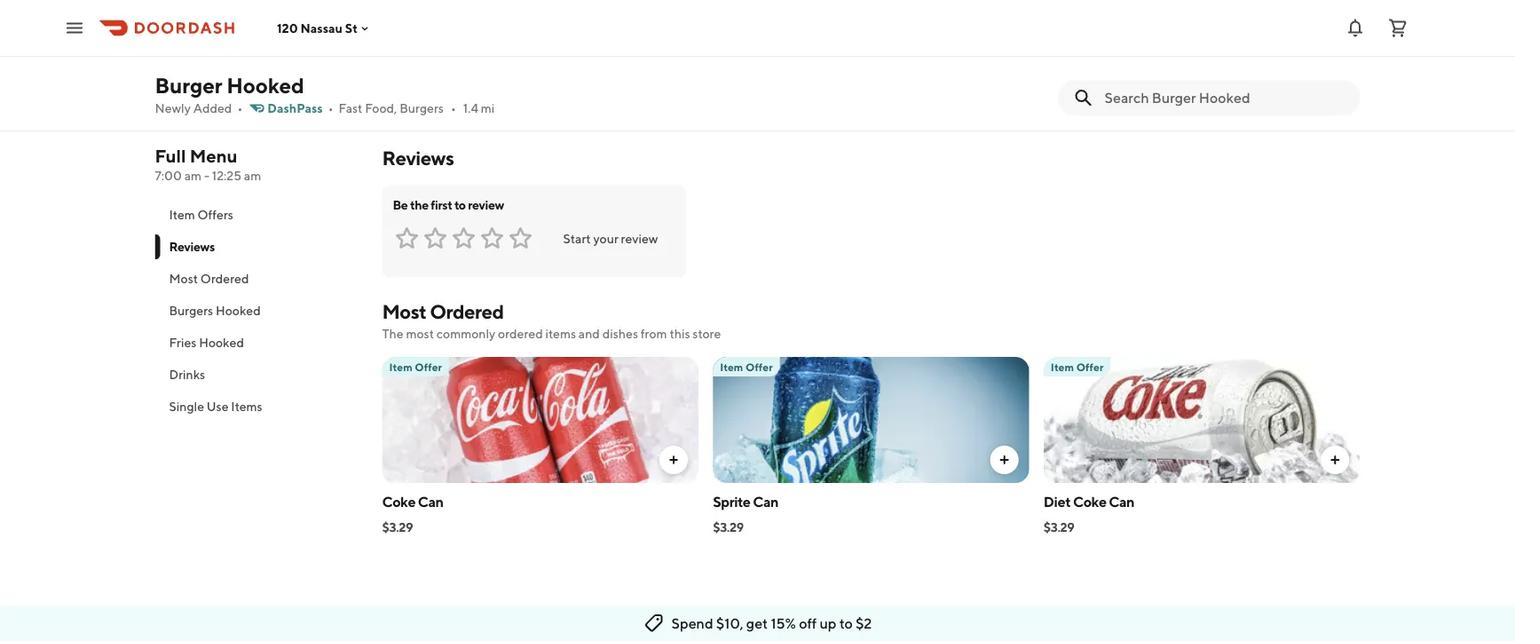 Task type: vqa. For each thing, say whether or not it's contained in the screenshot.
left Add item to cart image
yes



Task type: describe. For each thing, give the bounding box(es) containing it.
add item to cart image
[[998, 453, 1012, 467]]

items
[[546, 326, 576, 341]]

can for dr. pepper can
[[1082, 42, 1108, 59]]

$3.29 for coke
[[382, 520, 413, 535]]

notification bell image
[[1345, 17, 1367, 39]]

offer for coke
[[415, 361, 442, 373]]

and
[[579, 326, 600, 341]]

most for most ordered
[[169, 271, 198, 286]]

1 horizontal spatial to
[[840, 615, 853, 632]]

get
[[747, 615, 768, 632]]

$10,
[[717, 615, 744, 632]]

burger hooked
[[155, 72, 304, 98]]

use
[[207, 399, 229, 414]]

1 vertical spatial reviews
[[169, 239, 215, 254]]

can for diet coke can
[[1109, 493, 1135, 510]]

orange sode can
[[641, 42, 751, 59]]

2 • from the left
[[328, 101, 333, 115]]

most ordered the most commonly ordered items and dishes from this store
[[382, 300, 721, 341]]

fries hooked button
[[155, 327, 361, 359]]

burgers inside button
[[169, 303, 213, 318]]

burgers hooked
[[169, 303, 261, 318]]

item offers button
[[155, 199, 361, 231]]

sprite can
[[713, 493, 779, 510]]

start
[[563, 231, 591, 246]]

the
[[410, 198, 429, 212]]

single use items button
[[155, 391, 361, 423]]

hooked for burger hooked
[[227, 72, 304, 98]]

most for most ordered the most commonly ordered items and dishes from this store
[[382, 300, 427, 323]]

most
[[406, 326, 434, 341]]

fries hooked
[[169, 335, 244, 350]]

dishes
[[603, 326, 638, 341]]

fries
[[169, 335, 197, 350]]

burger
[[155, 72, 222, 98]]

1 • from the left
[[237, 101, 243, 115]]

offers
[[198, 207, 234, 222]]

reviews link
[[382, 147, 454, 170]]

start your review
[[563, 231, 658, 246]]

Item Search search field
[[1105, 88, 1347, 107]]

items
[[231, 399, 263, 414]]

dr.
[[1014, 42, 1031, 59]]

this
[[670, 326, 691, 341]]

sode
[[691, 42, 723, 59]]

$3.29 for diet
[[1044, 520, 1075, 535]]

food,
[[365, 101, 397, 115]]

offer for sprite
[[746, 361, 773, 373]]

120
[[277, 21, 298, 35]]

from
[[641, 326, 667, 341]]

off
[[799, 615, 817, 632]]

2 am from the left
[[244, 168, 261, 183]]

store
[[693, 326, 721, 341]]

burgers hooked button
[[155, 295, 361, 327]]

1.4
[[463, 101, 479, 115]]

dashpass •
[[268, 101, 333, 115]]

-
[[204, 168, 210, 183]]

can for orange sode can
[[726, 42, 751, 59]]

7:00
[[155, 168, 182, 183]]

diet coke can image
[[1044, 357, 1361, 483]]

commonly
[[437, 326, 496, 341]]



Task type: locate. For each thing, give the bounding box(es) containing it.
3 • from the left
[[451, 101, 456, 115]]

0 vertical spatial ordered
[[201, 271, 249, 286]]

0 vertical spatial reviews
[[382, 147, 454, 170]]

ordered inside button
[[201, 271, 249, 286]]

to left $2
[[840, 615, 853, 632]]

1 item offer from the left
[[389, 361, 442, 373]]

1 horizontal spatial coke
[[1074, 493, 1107, 510]]

item offer for sprite
[[720, 361, 773, 373]]

$3.29
[[382, 520, 413, 535], [713, 520, 744, 535], [1044, 520, 1075, 535]]

2 horizontal spatial $3.29
[[1044, 520, 1075, 535]]

burgers right the food, at the top left
[[400, 101, 444, 115]]

dr. pepper can
[[1014, 42, 1108, 59]]

newly added •
[[155, 101, 243, 115]]

item offer
[[389, 361, 442, 373], [720, 361, 773, 373], [1051, 361, 1104, 373]]

be
[[393, 198, 408, 212]]

hooked
[[227, 72, 304, 98], [216, 303, 261, 318], [199, 335, 244, 350]]

item offer for diet
[[1051, 361, 1104, 373]]

review right first
[[468, 198, 504, 212]]

1 vertical spatial most
[[382, 300, 427, 323]]

hooked for burgers hooked
[[216, 303, 261, 318]]

0 horizontal spatial coke
[[382, 493, 416, 510]]

review
[[468, 198, 504, 212], [621, 231, 658, 246]]

full
[[155, 146, 186, 167]]

0 horizontal spatial burgers
[[169, 303, 213, 318]]

single
[[169, 399, 204, 414]]

spend $10, get 15% off up to $2
[[672, 615, 872, 632]]

diet
[[1044, 493, 1071, 510]]

ordered
[[201, 271, 249, 286], [430, 300, 504, 323]]

0 vertical spatial review
[[468, 198, 504, 212]]

newly
[[155, 101, 191, 115]]

most inside button
[[169, 271, 198, 286]]

1 horizontal spatial most
[[382, 300, 427, 323]]

0 horizontal spatial to
[[455, 198, 466, 212]]

item offers
[[169, 207, 234, 222]]

1 vertical spatial to
[[840, 615, 853, 632]]

1 horizontal spatial offer
[[746, 361, 773, 373]]

most up burgers hooked
[[169, 271, 198, 286]]

1 horizontal spatial ordered
[[430, 300, 504, 323]]

$3.29 down diet
[[1044, 520, 1075, 535]]

0 horizontal spatial most
[[169, 271, 198, 286]]

1 vertical spatial burgers
[[169, 303, 213, 318]]

3 offer from the left
[[1077, 361, 1104, 373]]

am left -
[[184, 168, 202, 183]]

add item to cart image for coke can
[[667, 453, 681, 467]]

1 add item to cart image from the left
[[667, 453, 681, 467]]

1 vertical spatial review
[[621, 231, 658, 246]]

open menu image
[[64, 17, 85, 39]]

0 horizontal spatial reviews
[[169, 239, 215, 254]]

ordered for most ordered
[[201, 271, 249, 286]]

ordered for most ordered the most commonly ordered items and dishes from this store
[[430, 300, 504, 323]]

pepper
[[1034, 42, 1080, 59]]

to
[[455, 198, 466, 212], [840, 615, 853, 632]]

120 nassau st
[[277, 21, 358, 35]]

add item to cart image for diet coke can
[[1329, 453, 1343, 467]]

most inside the most ordered the most commonly ordered items and dishes from this store
[[382, 300, 427, 323]]

drinks button
[[155, 359, 361, 391]]

hooked up the dashpass
[[227, 72, 304, 98]]

0 horizontal spatial •
[[237, 101, 243, 115]]

mi
[[481, 101, 495, 115]]

1 horizontal spatial item offer
[[720, 361, 773, 373]]

review right your
[[621, 231, 658, 246]]

coke can image
[[382, 357, 699, 483]]

1 vertical spatial ordered
[[430, 300, 504, 323]]

0 horizontal spatial add item to cart image
[[667, 453, 681, 467]]

spend
[[672, 615, 714, 632]]

coke can
[[382, 493, 444, 510]]

item for diet coke can
[[1051, 361, 1075, 373]]

12:25
[[212, 168, 242, 183]]

1 $3.29 from the left
[[382, 520, 413, 535]]

added
[[193, 101, 232, 115]]

hooked down burgers hooked
[[199, 335, 244, 350]]

ordered up commonly
[[430, 300, 504, 323]]

can
[[726, 42, 751, 59], [1082, 42, 1108, 59], [418, 493, 444, 510], [753, 493, 779, 510], [1109, 493, 1135, 510]]

2 add item to cart image from the left
[[1329, 453, 1343, 467]]

1 horizontal spatial $3.29
[[713, 520, 744, 535]]

• down burger hooked at the left of the page
[[237, 101, 243, 115]]

be the first to review
[[393, 198, 504, 212]]

drinks
[[169, 367, 205, 382]]

1 horizontal spatial am
[[244, 168, 261, 183]]

0 vertical spatial hooked
[[227, 72, 304, 98]]

ordered up burgers hooked
[[201, 271, 249, 286]]

• left '1.4'
[[451, 101, 456, 115]]

15%
[[771, 615, 797, 632]]

add item to cart image
[[667, 453, 681, 467], [1329, 453, 1343, 467]]

am
[[184, 168, 202, 183], [244, 168, 261, 183]]

reviews
[[382, 147, 454, 170], [169, 239, 215, 254]]

1 am from the left
[[184, 168, 202, 183]]

$3.29 down sprite
[[713, 520, 744, 535]]

2 vertical spatial hooked
[[199, 335, 244, 350]]

ordered
[[498, 326, 543, 341]]

burgers
[[400, 101, 444, 115], [169, 303, 213, 318]]

2 horizontal spatial offer
[[1077, 361, 1104, 373]]

dashpass
[[268, 101, 323, 115]]

2 offer from the left
[[746, 361, 773, 373]]

diet coke can
[[1044, 493, 1135, 510]]

120 nassau st button
[[277, 21, 372, 35]]

the
[[382, 326, 404, 341]]

fast
[[339, 101, 363, 115]]

0 items, open order cart image
[[1388, 17, 1409, 39]]

full menu 7:00 am - 12:25 am
[[155, 146, 261, 183]]

•
[[237, 101, 243, 115], [328, 101, 333, 115], [451, 101, 456, 115]]

offer
[[415, 361, 442, 373], [746, 361, 773, 373], [1077, 361, 1104, 373]]

burgers up fries
[[169, 303, 213, 318]]

offer for diet
[[1077, 361, 1104, 373]]

dr. pepper can button
[[999, 0, 1361, 130]]

0 horizontal spatial $3.29
[[382, 520, 413, 535]]

sprite
[[713, 493, 751, 510]]

reviews down item offers
[[169, 239, 215, 254]]

coke
[[382, 493, 416, 510], [1074, 493, 1107, 510]]

single use items
[[169, 399, 263, 414]]

1 coke from the left
[[382, 493, 416, 510]]

fast food, burgers • 1.4 mi
[[339, 101, 495, 115]]

0 vertical spatial burgers
[[400, 101, 444, 115]]

st
[[345, 21, 358, 35]]

$3.29 for sprite
[[713, 520, 744, 535]]

orange
[[641, 42, 688, 59]]

1 offer from the left
[[415, 361, 442, 373]]

0 horizontal spatial ordered
[[201, 271, 249, 286]]

2 horizontal spatial item offer
[[1051, 361, 1104, 373]]

item inside item offers button
[[169, 207, 195, 222]]

to right first
[[455, 198, 466, 212]]

$3.29 down coke can
[[382, 520, 413, 535]]

hooked down most ordered button
[[216, 303, 261, 318]]

• left the fast
[[328, 101, 333, 115]]

0 vertical spatial to
[[455, 198, 466, 212]]

am right 12:25
[[244, 168, 261, 183]]

hooked for fries hooked
[[199, 335, 244, 350]]

0 vertical spatial most
[[169, 271, 198, 286]]

1 horizontal spatial add item to cart image
[[1329, 453, 1343, 467]]

0 horizontal spatial am
[[184, 168, 202, 183]]

ordered inside the most ordered the most commonly ordered items and dishes from this store
[[430, 300, 504, 323]]

$2
[[856, 615, 872, 632]]

3 $3.29 from the left
[[1044, 520, 1075, 535]]

1 horizontal spatial reviews
[[382, 147, 454, 170]]

menu
[[190, 146, 238, 167]]

0 horizontal spatial item offer
[[389, 361, 442, 373]]

1 horizontal spatial burgers
[[400, 101, 444, 115]]

up
[[820, 615, 837, 632]]

sprite can image
[[713, 357, 1030, 483]]

2 $3.29 from the left
[[713, 520, 744, 535]]

2 coke from the left
[[1074, 493, 1107, 510]]

most ordered button
[[155, 263, 361, 295]]

most ordered
[[169, 271, 249, 286]]

0 horizontal spatial offer
[[415, 361, 442, 373]]

most
[[169, 271, 198, 286], [382, 300, 427, 323]]

item
[[169, 207, 195, 222], [389, 361, 413, 373], [720, 361, 744, 373], [1051, 361, 1075, 373]]

2 item offer from the left
[[720, 361, 773, 373]]

1 vertical spatial hooked
[[216, 303, 261, 318]]

0 horizontal spatial review
[[468, 198, 504, 212]]

first
[[431, 198, 452, 212]]

2 horizontal spatial •
[[451, 101, 456, 115]]

nassau
[[301, 21, 343, 35]]

item offer for coke
[[389, 361, 442, 373]]

3 item offer from the left
[[1051, 361, 1104, 373]]

1 horizontal spatial •
[[328, 101, 333, 115]]

most up the
[[382, 300, 427, 323]]

orange sode can button
[[626, 0, 988, 130]]

1 horizontal spatial review
[[621, 231, 658, 246]]

item for coke can
[[389, 361, 413, 373]]

item for sprite can
[[720, 361, 744, 373]]

your
[[594, 231, 619, 246]]

reviews up the
[[382, 147, 454, 170]]



